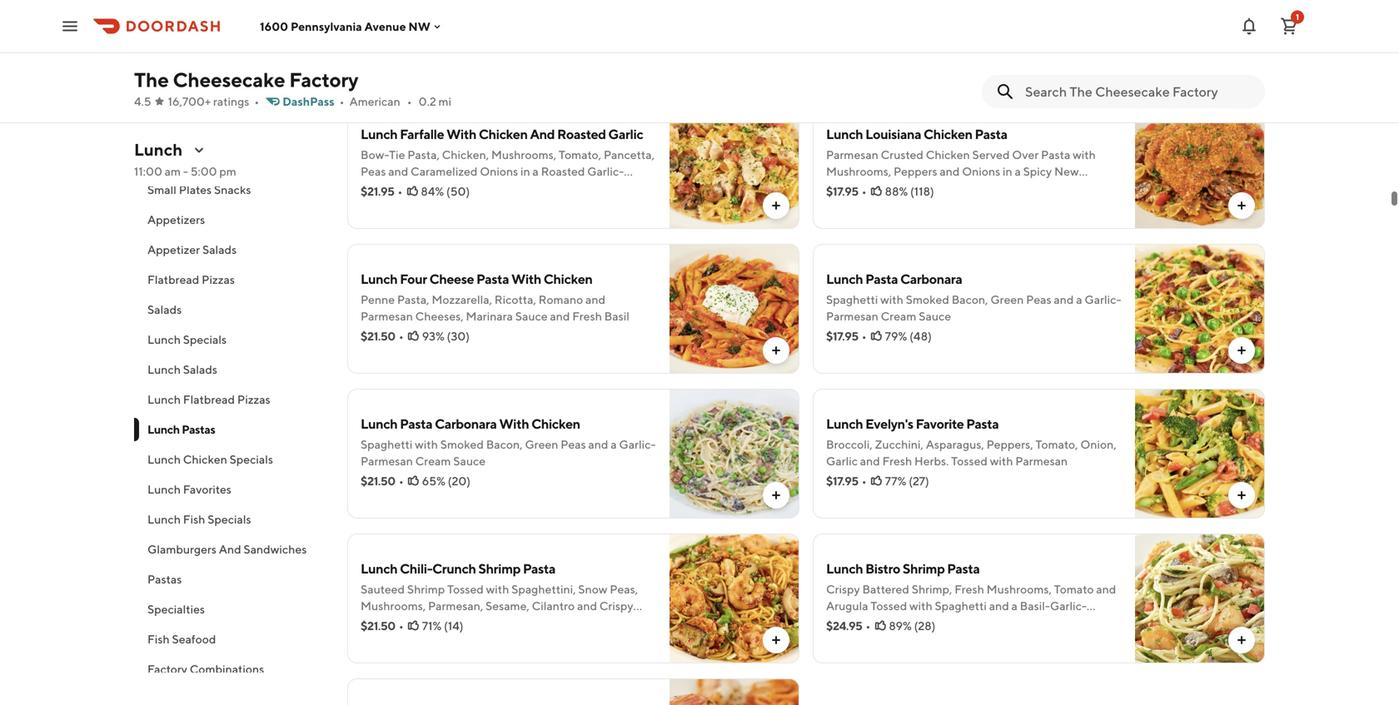 Task type: describe. For each thing, give the bounding box(es) containing it.
bacon, inside lunch pasta carbonara spaghetti with smoked bacon, green peas and a garlic- parmesan cream sauce
[[952, 293, 988, 306]]

a inside lunch pasta carbonara with chicken spaghetti with smoked bacon, green peas and a garlic- parmesan cream sauce
[[611, 438, 617, 451]]

flatbread pizzas
[[147, 273, 235, 287]]

1
[[1296, 12, 1299, 22]]

77% (27)
[[885, 474, 929, 488]]

(27)
[[909, 474, 929, 488]]

lunch four cheese pasta with chicken image
[[670, 244, 800, 374]]

onions inside lunch louisiana chicken pasta parmesan crusted chicken served over pasta with mushrooms, peppers and onions in a spicy new orleans sauce
[[962, 164, 1000, 178]]

pasta, inside lunch farfalle with chicken and roasted garlic bow-tie pasta, chicken, mushrooms, tomato, pancetta, peas and caramelized onions in a roasted garlic- parmesan cream sauce
[[407, 148, 440, 162]]

lunch chili-crunch shrimp pasta image
[[670, 534, 800, 664]]

arugula
[[826, 599, 868, 613]]

smoked inside lunch pasta carbonara with chicken spaghetti with smoked bacon, green peas and a garlic- parmesan cream sauce
[[440, 438, 484, 451]]

$17.95 • for lunch pasta carbonara
[[826, 329, 867, 343]]

$24.95 •
[[826, 619, 871, 633]]

pasta inside lunch pasta carbonara with chicken spaghetti with smoked bacon, green peas and a garlic- parmesan cream sauce
[[400, 416, 433, 432]]

romano
[[539, 293, 583, 306]]

penne
[[361, 293, 395, 306]]

peas inside lunch farfalle with chicken and roasted garlic bow-tie pasta, chicken, mushrooms, tomato, pancetta, peas and caramelized onions in a roasted garlic- parmesan cream sauce
[[361, 164, 386, 178]]

snow
[[578, 583, 608, 596]]

crunch
[[432, 561, 476, 577]]

orleans
[[826, 181, 868, 195]]

notification bell image
[[1239, 16, 1259, 36]]

mushrooms, inside lunch farfalle with chicken and roasted garlic bow-tie pasta, chicken, mushrooms, tomato, pancetta, peas and caramelized onions in a roasted garlic- parmesan cream sauce
[[491, 148, 556, 162]]

$21.50 for lunch four cheese pasta with chicken
[[361, 329, 396, 343]]

new
[[1054, 164, 1079, 178]]

mushrooms, inside lunch louisiana chicken pasta parmesan crusted chicken served over pasta with mushrooms, peppers and onions in a spicy new orleans sauce
[[826, 164, 891, 178]]

$17.95 for lunch louisiana chicken pasta
[[826, 184, 859, 198]]

bacon, inside lunch pasta carbonara with chicken spaghetti with smoked bacon, green peas and a garlic- parmesan cream sauce
[[486, 438, 523, 451]]

• for 84% (50)
[[398, 184, 403, 198]]

parmesan inside lunch farfalle with chicken and roasted garlic bow-tie pasta, chicken, mushrooms, tomato, pancetta, peas and caramelized onions in a roasted garlic- parmesan cream sauce
[[361, 181, 413, 195]]

sauce inside lunch pasta carbonara spaghetti with smoked bacon, green peas and a garlic- parmesan cream sauce
[[919, 309, 951, 323]]

garlic- inside lunch pasta carbonara spaghetti with smoked bacon, green peas and a garlic- parmesan cream sauce
[[1085, 293, 1121, 306]]

-
[[183, 164, 188, 178]]

$17.95 for lunch pasta carbonara
[[826, 329, 859, 343]]

84% (50)
[[421, 184, 470, 198]]

salads for lunch salads
[[183, 363, 217, 376]]

lunch for lunch salads
[[147, 363, 181, 376]]

add item to cart image for lunch four cheese pasta with chicken
[[770, 344, 783, 357]]

0 vertical spatial fish
[[183, 513, 205, 526]]

• for 93% (30)
[[399, 329, 404, 343]]

89% (28)
[[889, 619, 936, 633]]

84%
[[421, 184, 444, 198]]

$21.95 •
[[361, 184, 403, 198]]

parmesan inside lunch evelyn's favorite pasta broccoli, zucchini, asparagus, peppers, tomato, onion, garlic and fresh herbs. tossed with parmesan
[[1016, 454, 1068, 468]]

appetizer salads
[[147, 243, 237, 257]]

sauce inside lunch louisiana chicken pasta parmesan crusted chicken served over pasta with mushrooms, peppers and onions in a spicy new orleans sauce
[[870, 181, 903, 195]]

add item to cart image for lunch evelyn's favorite pasta
[[1235, 489, 1248, 502]]

green inside lunch pasta carbonara with chicken spaghetti with smoked bacon, green peas and a garlic- parmesan cream sauce
[[525, 438, 558, 451]]

chicken inside lunch farfalle with chicken and roasted garlic bow-tie pasta, chicken, mushrooms, tomato, pancetta, peas and caramelized onions in a roasted garlic- parmesan cream sauce
[[479, 126, 528, 142]]

• for 88% (118)
[[862, 184, 867, 198]]

the cheesecake factory
[[134, 68, 359, 92]]

$17.95 down avenue
[[361, 40, 393, 53]]

• for 89% (28)
[[866, 619, 871, 633]]

the
[[134, 68, 169, 92]]

(14)
[[444, 619, 464, 633]]

parmesan inside lunch pasta carbonara spaghetti with smoked bacon, green peas and a garlic- parmesan cream sauce
[[826, 309, 879, 323]]

lunch salads
[[147, 363, 217, 376]]

salads button
[[134, 295, 327, 325]]

4.5
[[134, 95, 151, 108]]

a inside lunch farfalle with chicken and roasted garlic bow-tie pasta, chicken, mushrooms, tomato, pancetta, peas and caramelized onions in a roasted garlic- parmesan cream sauce
[[533, 164, 539, 178]]

lunch for lunch fish specials
[[147, 513, 181, 526]]

spaghetti inside lunch pasta carbonara spaghetti with smoked bacon, green peas and a garlic- parmesan cream sauce
[[826, 293, 878, 306]]

$17.95 for lunch evelyn's favorite pasta
[[826, 474, 859, 488]]

lunch farfalle with chicken and roasted garlic image
[[670, 99, 800, 229]]

chicken inside lunch four cheese pasta with chicken penne pasta, mozzarella, ricotta, romano and parmesan cheeses, marinara sauce and fresh basil
[[544, 271, 593, 287]]

pasta inside lunch four cheese pasta with chicken penne pasta, mozzarella, ricotta, romano and parmesan cheeses, marinara sauce and fresh basil
[[476, 271, 509, 287]]

lunch for lunch louisiana chicken pasta parmesan crusted chicken served over pasta with mushrooms, peppers and onions in a spicy new orleans sauce
[[826, 126, 863, 142]]

0 vertical spatial pizzas
[[202, 273, 235, 287]]

zucchini,
[[875, 438, 924, 451]]

89%
[[889, 619, 912, 633]]

lunch evelyn's favorite pasta image
[[1135, 389, 1265, 519]]

mozzarella,
[[432, 293, 492, 306]]

0.2
[[419, 95, 436, 108]]

$21.50 • for four
[[361, 329, 404, 343]]

mushrooms, inside lunch bistro shrimp pasta crispy battered shrimp, fresh mushrooms, tomato and arugula tossed with spaghetti and a basil-garlic- lemon cream sauce
[[987, 583, 1052, 596]]

1 vertical spatial roasted
[[541, 164, 585, 178]]

1 vertical spatial flatbread
[[183, 393, 235, 406]]

american • 0.2 mi
[[349, 95, 451, 108]]

• left 0.2
[[407, 95, 412, 108]]

65% (20)
[[422, 474, 471, 488]]

with inside lunch four cheese pasta with chicken penne pasta, mozzarella, ricotta, romano and parmesan cheeses, marinara sauce and fresh basil
[[511, 271, 541, 287]]

65%
[[422, 474, 445, 488]]

lunch chili-crunch shrimp pasta sauteed shrimp tossed with spaghettini, snow peas, mushrooms, parmesan, sesame, cilantro and crispy garlic
[[361, 561, 638, 630]]

with inside lunch pasta carbonara with chicken spaghetti with smoked bacon, green peas and a garlic- parmesan cream sauce
[[415, 438, 438, 451]]

lunch fettuccini alfredo image
[[1135, 0, 1265, 84]]

lunch for lunch flatbread pizzas
[[147, 393, 181, 406]]

mushrooms, inside lunch chili-crunch shrimp pasta sauteed shrimp tossed with spaghettini, snow peas, mushrooms, parmesan, sesame, cilantro and crispy garlic
[[361, 599, 426, 613]]

lunch flatbread pizzas button
[[134, 385, 327, 415]]

garlic- inside lunch bistro shrimp pasta crispy battered shrimp, fresh mushrooms, tomato and arugula tossed with spaghetti and a basil-garlic- lemon cream sauce
[[1050, 599, 1087, 613]]

lunch pasta carbonara with chicken image
[[670, 389, 800, 519]]

$17.95 • down avenue
[[361, 40, 401, 53]]

parmesan inside lunch four cheese pasta with chicken penne pasta, mozzarella, ricotta, romano and parmesan cheeses, marinara sauce and fresh basil
[[361, 309, 413, 323]]

lunch for lunch specials
[[147, 333, 181, 346]]

tomatoes,
[[516, 3, 570, 17]]

0 vertical spatial factory
[[289, 68, 359, 92]]

small plates snacks button
[[134, 175, 327, 205]]

appetizer
[[147, 243, 200, 257]]

1 horizontal spatial shrimp
[[478, 561, 521, 577]]

lunch pasta carbonara image
[[1135, 244, 1265, 374]]

specials for chicken
[[230, 453, 273, 466]]

• down the cheesecake factory
[[254, 95, 259, 108]]

appetizer salads button
[[134, 235, 327, 265]]

and inside lunch farfalle with chicken and roasted garlic bow-tie pasta, chicken, mushrooms, tomato, pancetta, peas and caramelized onions in a roasted garlic- parmesan cream sauce
[[388, 164, 408, 178]]

peas,
[[610, 583, 638, 596]]

a inside lunch louisiana chicken pasta parmesan crusted chicken served over pasta with mushrooms, peppers and onions in a spicy new orleans sauce
[[1015, 164, 1021, 178]]

favorites
[[183, 483, 231, 496]]

lunch for lunch pasta carbonara spaghetti with smoked bacon, green peas and a garlic- parmesan cream sauce
[[826, 271, 863, 287]]

lunch farfalle with chicken and roasted garlic bow-tie pasta, chicken, mushrooms, tomato, pancetta, peas and caramelized onions in a roasted garlic- parmesan cream sauce
[[361, 126, 655, 195]]

76%
[[419, 40, 441, 53]]

sauce inside rigatoni pasta, italian cherry tomatoes, parmesan, fresh basil and pancetta tossed with spicy vodka sauce
[[361, 36, 393, 50]]

caramelized
[[411, 164, 478, 178]]

1 vertical spatial pizzas
[[237, 393, 270, 406]]

dashpass
[[283, 95, 335, 108]]

$21.50 • for chili-
[[361, 619, 404, 633]]

asparagus,
[[926, 438, 984, 451]]

(20)
[[448, 474, 471, 488]]

1600 pennsylvania avenue nw
[[260, 19, 430, 33]]

specials for fish
[[208, 513, 251, 526]]

lunch for lunch favorites
[[147, 483, 181, 496]]

bistro
[[865, 561, 900, 577]]

lunch bistro shrimp pasta image
[[1135, 534, 1265, 664]]

88%
[[885, 184, 908, 198]]

lunch favorites
[[147, 483, 231, 496]]

snacks
[[214, 183, 251, 197]]

rigatoni
[[361, 3, 405, 17]]

$21.50 • for pasta
[[361, 474, 404, 488]]

pasta inside lunch evelyn's favorite pasta broccoli, zucchini, asparagus, peppers, tomato, onion, garlic and fresh herbs. tossed with parmesan
[[966, 416, 999, 432]]

parmesan, inside rigatoni pasta, italian cherry tomatoes, parmesan, fresh basil and pancetta tossed with spicy vodka sauce
[[573, 3, 628, 17]]

with inside lunch evelyn's favorite pasta broccoli, zucchini, asparagus, peppers, tomato, onion, garlic and fresh herbs. tossed with parmesan
[[990, 454, 1013, 468]]

lunch evelyn's favorite pasta broccoli, zucchini, asparagus, peppers, tomato, onion, garlic and fresh herbs. tossed with parmesan
[[826, 416, 1117, 468]]

cream inside lunch bistro shrimp pasta crispy battered shrimp, fresh mushrooms, tomato and arugula tossed with spaghetti and a basil-garlic- lemon cream sauce
[[865, 616, 901, 630]]

louisiana
[[865, 126, 921, 142]]

with inside lunch pasta carbonara spaghetti with smoked bacon, green peas and a garlic- parmesan cream sauce
[[880, 293, 904, 306]]

lunch for lunch chili-crunch shrimp pasta sauteed shrimp tossed with spaghettini, snow peas, mushrooms, parmesan, sesame, cilantro and crispy garlic
[[361, 561, 398, 577]]

peas inside lunch pasta carbonara spaghetti with smoked bacon, green peas and a garlic- parmesan cream sauce
[[1026, 293, 1052, 306]]

glamburgers and sandwiches button
[[134, 535, 327, 565]]

pennsylvania
[[291, 19, 362, 33]]

sauce inside lunch four cheese pasta with chicken penne pasta, mozzarella, ricotta, romano and parmesan cheeses, marinara sauce and fresh basil
[[515, 309, 548, 323]]

onions inside lunch farfalle with chicken and roasted garlic bow-tie pasta, chicken, mushrooms, tomato, pancetta, peas and caramelized onions in a roasted garlic- parmesan cream sauce
[[480, 164, 518, 178]]

in inside lunch farfalle with chicken and roasted garlic bow-tie pasta, chicken, mushrooms, tomato, pancetta, peas and caramelized onions in a roasted garlic- parmesan cream sauce
[[521, 164, 530, 178]]

marinara
[[466, 309, 513, 323]]

fresh inside lunch four cheese pasta with chicken penne pasta, mozzarella, ricotta, romano and parmesan cheeses, marinara sauce and fresh basil
[[572, 309, 602, 323]]

small
[[147, 183, 177, 197]]

parmesan inside lunch louisiana chicken pasta parmesan crusted chicken served over pasta with mushrooms, peppers and onions in a spicy new orleans sauce
[[826, 148, 879, 162]]

lunch for lunch bistro shrimp pasta crispy battered shrimp, fresh mushrooms, tomato and arugula tossed with spaghetti and a basil-garlic- lemon cream sauce
[[826, 561, 863, 577]]

tossed inside lunch bistro shrimp pasta crispy battered shrimp, fresh mushrooms, tomato and arugula tossed with spaghetti and a basil-garlic- lemon cream sauce
[[871, 599, 907, 613]]

lunch favorites button
[[134, 475, 327, 505]]

herbs.
[[915, 454, 949, 468]]

chicken,
[[442, 148, 489, 162]]

with inside lunch louisiana chicken pasta parmesan crusted chicken served over pasta with mushrooms, peppers and onions in a spicy new orleans sauce
[[1073, 148, 1096, 162]]

• for 76% (30)
[[396, 40, 401, 53]]

tossed inside lunch evelyn's favorite pasta broccoli, zucchini, asparagus, peppers, tomato, onion, garlic and fresh herbs. tossed with parmesan
[[951, 454, 988, 468]]

with inside lunch farfalle with chicken and roasted garlic bow-tie pasta, chicken, mushrooms, tomato, pancetta, peas and caramelized onions in a roasted garlic- parmesan cream sauce
[[447, 126, 476, 142]]

• for 65% (20)
[[399, 474, 404, 488]]

cream inside lunch farfalle with chicken and roasted garlic bow-tie pasta, chicken, mushrooms, tomato, pancetta, peas and caramelized onions in a roasted garlic- parmesan cream sauce
[[415, 181, 451, 195]]

parmesan, inside lunch chili-crunch shrimp pasta sauteed shrimp tossed with spaghettini, snow peas, mushrooms, parmesan, sesame, cilantro and crispy garlic
[[428, 599, 483, 613]]

onion,
[[1081, 438, 1117, 451]]

add item to cart image for lunch farfalle with chicken and roasted garlic
[[770, 199, 783, 212]]

carbonara for spaghetti
[[900, 271, 962, 287]]

avenue
[[365, 19, 406, 33]]

fresh inside rigatoni pasta, italian cherry tomatoes, parmesan, fresh basil and pancetta tossed with spicy vodka sauce
[[361, 20, 390, 33]]

1 button
[[1273, 10, 1306, 43]]

71% (14)
[[422, 619, 464, 633]]

lunch salads button
[[134, 355, 327, 385]]

fish seafood
[[147, 633, 216, 646]]

cheese
[[429, 271, 474, 287]]

tomato, inside lunch farfalle with chicken and roasted garlic bow-tie pasta, chicken, mushrooms, tomato, pancetta, peas and caramelized onions in a roasted garlic- parmesan cream sauce
[[559, 148, 601, 162]]

shrimp inside lunch bistro shrimp pasta crispy battered shrimp, fresh mushrooms, tomato and arugula tossed with spaghetti and a basil-garlic- lemon cream sauce
[[903, 561, 945, 577]]

glamburgers
[[147, 543, 217, 556]]

bow-
[[361, 148, 389, 162]]

basil inside lunch four cheese pasta with chicken penne pasta, mozzarella, ricotta, romano and parmesan cheeses, marinara sauce and fresh basil
[[604, 309, 630, 323]]

add item to cart image for lunch pasta carbonara
[[1235, 344, 1248, 357]]

favorite
[[916, 416, 964, 432]]

lunch for lunch chicken specials
[[147, 453, 181, 466]]

seafood
[[172, 633, 216, 646]]

tossed inside rigatoni pasta, italian cherry tomatoes, parmesan, fresh basil and pancetta tossed with spicy vodka sauce
[[493, 20, 529, 33]]

sauteed
[[361, 583, 405, 596]]

lunch fish specials
[[147, 513, 251, 526]]

crusted
[[881, 148, 924, 162]]

with inside lunch chili-crunch shrimp pasta sauteed shrimp tossed with spaghettini, snow peas, mushrooms, parmesan, sesame, cilantro and crispy garlic
[[486, 583, 509, 596]]

lunch louisiana chicken pasta image
[[1135, 99, 1265, 229]]

lunch shrimp with angel hair image
[[670, 679, 800, 705]]

nw
[[408, 19, 430, 33]]

basil-
[[1020, 599, 1050, 613]]



Task type: vqa. For each thing, say whether or not it's contained in the screenshot.
Sauce in the 'Lunch Pasta Carbonara Spaghetti with Smoked Bacon, Green Peas and a Garlic- Parmesan Cream Sauce'
yes



Task type: locate. For each thing, give the bounding box(es) containing it.
flatbread down the lunch salads button
[[183, 393, 235, 406]]

1 horizontal spatial parmesan,
[[573, 3, 628, 17]]

$17.95 • for lunch evelyn's favorite pasta
[[826, 474, 867, 488]]

smoked up (48)
[[906, 293, 949, 306]]

0 vertical spatial roasted
[[557, 126, 606, 142]]

open menu image
[[60, 16, 80, 36]]

1 vertical spatial smoked
[[440, 438, 484, 451]]

1 horizontal spatial basil
[[604, 309, 630, 323]]

2 horizontal spatial peas
[[1026, 293, 1052, 306]]

garlic inside lunch chili-crunch shrimp pasta sauteed shrimp tossed with spaghettini, snow peas, mushrooms, parmesan, sesame, cilantro and crispy garlic
[[361, 616, 392, 630]]

3 $21.50 from the top
[[361, 619, 396, 633]]

smoked up (20)
[[440, 438, 484, 451]]

crispy up arugula
[[826, 583, 860, 596]]

1 vertical spatial parmesan,
[[428, 599, 483, 613]]

lunch spicy rigatoni pasta image
[[670, 0, 800, 84]]

combinations
[[190, 663, 264, 676]]

mushrooms, down the sauteed
[[361, 599, 426, 613]]

1 vertical spatial peas
[[1026, 293, 1052, 306]]

$21.50
[[361, 329, 396, 343], [361, 474, 396, 488], [361, 619, 396, 633]]

• left the 93% on the top left of the page
[[399, 329, 404, 343]]

$21.50 for lunch pasta carbonara with chicken
[[361, 474, 396, 488]]

• right $21.95
[[398, 184, 403, 198]]

0 horizontal spatial peas
[[361, 164, 386, 178]]

1 vertical spatial garlic
[[826, 454, 858, 468]]

in down the served
[[1003, 164, 1012, 178]]

2 horizontal spatial shrimp
[[903, 561, 945, 577]]

tossed down crunch
[[447, 583, 484, 596]]

and inside lunch pasta carbonara spaghetti with smoked bacon, green peas and a garlic- parmesan cream sauce
[[1054, 293, 1074, 306]]

0 vertical spatial peas
[[361, 164, 386, 178]]

0 horizontal spatial tomato,
[[559, 148, 601, 162]]

lunch inside lunch pasta carbonara spaghetti with smoked bacon, green peas and a garlic- parmesan cream sauce
[[826, 271, 863, 287]]

mi
[[439, 95, 451, 108]]

carbonara up (48)
[[900, 271, 962, 287]]

sauce down ricotta,
[[515, 309, 548, 323]]

in inside lunch louisiana chicken pasta parmesan crusted chicken served over pasta with mushrooms, peppers and onions in a spicy new orleans sauce
[[1003, 164, 1012, 178]]

cream inside lunch pasta carbonara with chicken spaghetti with smoked bacon, green peas and a garlic- parmesan cream sauce
[[415, 454, 451, 468]]

(30) for 76% (30)
[[444, 40, 466, 53]]

• for 71% (14)
[[399, 619, 404, 633]]

lunch chicken specials button
[[134, 445, 327, 475]]

cream down the battered
[[865, 616, 901, 630]]

lunch for lunch farfalle with chicken and roasted garlic bow-tie pasta, chicken, mushrooms, tomato, pancetta, peas and caramelized onions in a roasted garlic- parmesan cream sauce
[[361, 126, 398, 142]]

0 vertical spatial pastas
[[182, 423, 215, 436]]

crispy inside lunch chili-crunch shrimp pasta sauteed shrimp tossed with spaghettini, snow peas, mushrooms, parmesan, sesame, cilantro and crispy garlic
[[599, 599, 633, 613]]

menus image
[[193, 143, 206, 157]]

with inside lunch pasta carbonara with chicken spaghetti with smoked bacon, green peas and a garlic- parmesan cream sauce
[[499, 416, 529, 432]]

1 vertical spatial $21.50
[[361, 474, 396, 488]]

1 onions from the left
[[480, 164, 518, 178]]

and inside lunch chili-crunch shrimp pasta sauteed shrimp tossed with spaghettini, snow peas, mushrooms, parmesan, sesame, cilantro and crispy garlic
[[577, 599, 597, 613]]

•
[[396, 40, 401, 53], [254, 95, 259, 108], [340, 95, 344, 108], [407, 95, 412, 108], [398, 184, 403, 198], [862, 184, 867, 198], [399, 329, 404, 343], [862, 329, 867, 343], [399, 474, 404, 488], [862, 474, 867, 488], [399, 619, 404, 633], [866, 619, 871, 633]]

fresh inside lunch bistro shrimp pasta crispy battered shrimp, fresh mushrooms, tomato and arugula tossed with spaghetti and a basil-garlic- lemon cream sauce
[[955, 583, 984, 596]]

pizzas down appetizer salads button
[[202, 273, 235, 287]]

lunch pasta carbonara with chicken spaghetti with smoked bacon, green peas and a garlic- parmesan cream sauce
[[361, 416, 656, 468]]

0 vertical spatial spicy
[[557, 20, 586, 33]]

cream inside lunch pasta carbonara spaghetti with smoked bacon, green peas and a garlic- parmesan cream sauce
[[881, 309, 917, 323]]

1 horizontal spatial and
[[530, 126, 555, 142]]

0 horizontal spatial parmesan,
[[428, 599, 483, 613]]

four
[[400, 271, 427, 287]]

lunch inside button
[[147, 393, 181, 406]]

pm
[[219, 164, 236, 178]]

pastas button
[[134, 565, 327, 595]]

carbonara inside lunch pasta carbonara with chicken spaghetti with smoked bacon, green peas and a garlic- parmesan cream sauce
[[435, 416, 497, 432]]

fresh down rigatoni
[[361, 20, 390, 33]]

pasta up shrimp,
[[947, 561, 980, 577]]

$17.95 left 88% in the right of the page
[[826, 184, 859, 198]]

tomato, left pancetta,
[[559, 148, 601, 162]]

cream up 65%
[[415, 454, 451, 468]]

0 vertical spatial bacon,
[[952, 293, 988, 306]]

carbonara up (20)
[[435, 416, 497, 432]]

with up 79%
[[880, 293, 904, 306]]

1 vertical spatial basil
[[604, 309, 630, 323]]

pastas inside "button"
[[147, 573, 182, 586]]

lunch louisiana chicken pasta parmesan crusted chicken served over pasta with mushrooms, peppers and onions in a spicy new orleans sauce
[[826, 126, 1096, 195]]

pasta up the served
[[975, 126, 1008, 142]]

peppers,
[[987, 438, 1033, 451]]

1 vertical spatial and
[[219, 543, 241, 556]]

$21.50 left 65%
[[361, 474, 396, 488]]

• right the lemon
[[866, 619, 871, 633]]

green inside lunch pasta carbonara spaghetti with smoked bacon, green peas and a garlic- parmesan cream sauce
[[991, 293, 1024, 306]]

tomato, left onion,
[[1036, 438, 1078, 451]]

1 horizontal spatial garlic
[[608, 126, 643, 142]]

pastas down "lunch flatbread pizzas"
[[182, 423, 215, 436]]

lunch for lunch evelyn's favorite pasta broccoli, zucchini, asparagus, peppers, tomato, onion, garlic and fresh herbs. tossed with parmesan
[[826, 416, 863, 432]]

pasta up 'peppers,'
[[966, 416, 999, 432]]

1 horizontal spatial factory
[[289, 68, 359, 92]]

mushrooms, up orleans
[[826, 164, 891, 178]]

and inside lunch louisiana chicken pasta parmesan crusted chicken served over pasta with mushrooms, peppers and onions in a spicy new orleans sauce
[[940, 164, 960, 178]]

1 $21.50 from the top
[[361, 329, 396, 343]]

1 vertical spatial spaghetti
[[361, 438, 413, 451]]

add item to cart image for lunch louisiana chicken pasta
[[1235, 199, 1248, 212]]

specials up lunch favorites button
[[230, 453, 273, 466]]

shrimp up shrimp,
[[903, 561, 945, 577]]

0 horizontal spatial spaghetti
[[361, 438, 413, 451]]

0 vertical spatial garlic
[[608, 126, 643, 142]]

0 vertical spatial $21.50 •
[[361, 329, 404, 343]]

shrimp up sesame,
[[478, 561, 521, 577]]

with up sesame,
[[486, 583, 509, 596]]

2 vertical spatial $21.50
[[361, 619, 396, 633]]

pasta inside lunch bistro shrimp pasta crispy battered shrimp, fresh mushrooms, tomato and arugula tossed with spaghetti and a basil-garlic- lemon cream sauce
[[947, 561, 980, 577]]

pasta, down four
[[397, 293, 429, 306]]

add item to cart image for lunch bistro shrimp pasta
[[1235, 634, 1248, 647]]

carbonara inside lunch pasta carbonara spaghetti with smoked bacon, green peas and a garlic- parmesan cream sauce
[[900, 271, 962, 287]]

flatbread down appetizer
[[147, 273, 199, 287]]

$21.95
[[361, 184, 394, 198]]

sauce down peppers
[[870, 181, 903, 195]]

0 horizontal spatial basil
[[393, 20, 418, 33]]

0 vertical spatial and
[[530, 126, 555, 142]]

5:00
[[190, 164, 217, 178]]

salads down appetizers button
[[202, 243, 237, 257]]

• for 77% (27)
[[862, 474, 867, 488]]

2 vertical spatial with
[[499, 416, 529, 432]]

1600 pennsylvania avenue nw button
[[260, 19, 444, 33]]

1 vertical spatial specials
[[230, 453, 273, 466]]

cheeses,
[[415, 309, 464, 323]]

fresh right shrimp,
[[955, 583, 984, 596]]

salads inside button
[[202, 243, 237, 257]]

lunch for lunch four cheese pasta with chicken penne pasta, mozzarella, ricotta, romano and parmesan cheeses, marinara sauce and fresh basil
[[361, 271, 398, 287]]

small plates snacks
[[147, 183, 251, 197]]

ratings
[[213, 95, 249, 108]]

1 horizontal spatial smoked
[[906, 293, 949, 306]]

0 horizontal spatial crispy
[[599, 599, 633, 613]]

$21.50 for lunch chili-crunch shrimp pasta
[[361, 619, 396, 633]]

and inside 'button'
[[219, 543, 241, 556]]

1 vertical spatial green
[[525, 438, 558, 451]]

16,700+
[[168, 95, 211, 108]]

specialties button
[[134, 595, 327, 625]]

1 vertical spatial crispy
[[599, 599, 633, 613]]

pasta up new
[[1041, 148, 1071, 162]]

fish seafood button
[[134, 625, 327, 655]]

peppers
[[894, 164, 938, 178]]

1600
[[260, 19, 288, 33]]

parmesan, up vodka
[[573, 3, 628, 17]]

salads up "lunch flatbread pizzas"
[[183, 363, 217, 376]]

cherry
[[477, 3, 514, 17]]

mushrooms, right 'chicken,'
[[491, 148, 556, 162]]

1 horizontal spatial in
[[1003, 164, 1012, 178]]

spaghetti inside lunch pasta carbonara with chicken spaghetti with smoked bacon, green peas and a garlic- parmesan cream sauce
[[361, 438, 413, 451]]

1 vertical spatial salads
[[147, 303, 182, 316]]

salads
[[202, 243, 237, 257], [147, 303, 182, 316], [183, 363, 217, 376]]

pasta up 79%
[[865, 271, 898, 287]]

a inside lunch bistro shrimp pasta crispy battered shrimp, fresh mushrooms, tomato and arugula tossed with spaghetti and a basil-garlic- lemon cream sauce
[[1012, 599, 1018, 613]]

1 horizontal spatial spaghetti
[[826, 293, 878, 306]]

parmesan, up (14)
[[428, 599, 483, 613]]

0 vertical spatial pasta,
[[408, 3, 440, 17]]

lunch inside lunch chili-crunch shrimp pasta sauteed shrimp tossed with spaghettini, snow peas, mushrooms, parmesan, sesame, cilantro and crispy garlic
[[361, 561, 398, 577]]

peas
[[361, 164, 386, 178], [1026, 293, 1052, 306], [561, 438, 586, 451]]

0 vertical spatial basil
[[393, 20, 418, 33]]

79% (48)
[[885, 329, 932, 343]]

1 horizontal spatial green
[[991, 293, 1024, 306]]

1 items, open order cart image
[[1279, 16, 1299, 36]]

(50)
[[446, 184, 470, 198]]

sauce down avenue
[[361, 36, 393, 50]]

0 vertical spatial smoked
[[906, 293, 949, 306]]

served
[[972, 148, 1010, 162]]

1 horizontal spatial onions
[[962, 164, 1000, 178]]

$21.50 down the penne
[[361, 329, 396, 343]]

88% (118)
[[885, 184, 934, 198]]

pasta inside lunch chili-crunch shrimp pasta sauteed shrimp tossed with spaghettini, snow peas, mushrooms, parmesan, sesame, cilantro and crispy garlic
[[523, 561, 556, 577]]

spicy inside lunch louisiana chicken pasta parmesan crusted chicken served over pasta with mushrooms, peppers and onions in a spicy new orleans sauce
[[1023, 164, 1052, 178]]

lunch pasta carbonara spaghetti with smoked bacon, green peas and a garlic- parmesan cream sauce
[[826, 271, 1121, 323]]

$24.95
[[826, 619, 862, 633]]

pizzas down the lunch salads button
[[237, 393, 270, 406]]

sauce inside lunch farfalle with chicken and roasted garlic bow-tie pasta, chicken, mushrooms, tomato, pancetta, peas and caramelized onions in a roasted garlic- parmesan cream sauce
[[453, 181, 486, 195]]

battered
[[862, 583, 909, 596]]

0 horizontal spatial and
[[219, 543, 241, 556]]

2 $21.50 from the top
[[361, 474, 396, 488]]

fish down lunch favorites
[[183, 513, 205, 526]]

parmesan,
[[573, 3, 628, 17], [428, 599, 483, 613]]

pasta,
[[408, 3, 440, 17], [407, 148, 440, 162], [397, 293, 429, 306]]

2 vertical spatial peas
[[561, 438, 586, 451]]

sauce inside lunch bistro shrimp pasta crispy battered shrimp, fresh mushrooms, tomato and arugula tossed with spaghetti and a basil-garlic- lemon cream sauce
[[903, 616, 936, 630]]

specialties
[[147, 603, 205, 616]]

and
[[420, 20, 440, 33], [388, 164, 408, 178], [940, 164, 960, 178], [586, 293, 606, 306], [1054, 293, 1074, 306], [550, 309, 570, 323], [588, 438, 608, 451], [860, 454, 880, 468], [1096, 583, 1116, 596], [577, 599, 597, 613], [989, 599, 1009, 613]]

pasta, up nw
[[408, 3, 440, 17]]

chicken inside button
[[183, 453, 227, 466]]

evelyn's
[[865, 416, 913, 432]]

0 horizontal spatial shrimp
[[407, 583, 445, 596]]

pasta inside lunch pasta carbonara spaghetti with smoked bacon, green peas and a garlic- parmesan cream sauce
[[865, 271, 898, 287]]

and inside lunch pasta carbonara with chicken spaghetti with smoked bacon, green peas and a garlic- parmesan cream sauce
[[588, 438, 608, 451]]

$17.95
[[361, 40, 393, 53], [826, 184, 859, 198], [826, 329, 859, 343], [826, 474, 859, 488]]

$21.50 down the sauteed
[[361, 619, 396, 633]]

add item to cart image
[[770, 199, 783, 212], [1235, 199, 1248, 212], [770, 489, 783, 502], [1235, 489, 1248, 502], [1235, 634, 1248, 647]]

rigatoni pasta, italian cherry tomatoes, parmesan, fresh basil and pancetta tossed with spicy vodka sauce
[[361, 3, 628, 50]]

spicy inside rigatoni pasta, italian cherry tomatoes, parmesan, fresh basil and pancetta tossed with spicy vodka sauce
[[557, 20, 586, 33]]

salads for appetizer salads
[[202, 243, 237, 257]]

tossed down the battered
[[871, 599, 907, 613]]

italian
[[442, 3, 475, 17]]

0 vertical spatial specials
[[183, 333, 227, 346]]

1 vertical spatial with
[[511, 271, 541, 287]]

1 horizontal spatial peas
[[561, 438, 586, 451]]

green
[[991, 293, 1024, 306], [525, 438, 558, 451]]

0 vertical spatial salads
[[202, 243, 237, 257]]

cream up 79%
[[881, 309, 917, 323]]

garlic-
[[587, 164, 624, 178], [1085, 293, 1121, 306], [619, 438, 656, 451], [1050, 599, 1087, 613]]

factory inside button
[[147, 663, 187, 676]]

parmesan inside lunch pasta carbonara with chicken spaghetti with smoked bacon, green peas and a garlic- parmesan cream sauce
[[361, 454, 413, 468]]

• left 65%
[[399, 474, 404, 488]]

pasta, inside lunch four cheese pasta with chicken penne pasta, mozzarella, ricotta, romano and parmesan cheeses, marinara sauce and fresh basil
[[397, 293, 429, 306]]

add item to cart image for lunch pasta carbonara with chicken
[[770, 489, 783, 502]]

fish down specialties
[[147, 633, 170, 646]]

0 vertical spatial $21.50
[[361, 329, 396, 343]]

2 vertical spatial garlic
[[361, 616, 392, 630]]

0 horizontal spatial carbonara
[[435, 416, 497, 432]]

mushrooms,
[[491, 148, 556, 162], [826, 164, 891, 178], [987, 583, 1052, 596], [361, 599, 426, 613]]

flatbread pizzas button
[[134, 265, 327, 295]]

lunch flatbread pizzas
[[147, 393, 270, 406]]

bacon,
[[952, 293, 988, 306], [486, 438, 523, 451]]

1 horizontal spatial carbonara
[[900, 271, 962, 287]]

with down 'peppers,'
[[990, 454, 1013, 468]]

0 horizontal spatial factory
[[147, 663, 187, 676]]

1 horizontal spatial bacon,
[[952, 293, 988, 306]]

specials up lunch salads
[[183, 333, 227, 346]]

lunch inside lunch four cheese pasta with chicken penne pasta, mozzarella, ricotta, romano and parmesan cheeses, marinara sauce and fresh basil
[[361, 271, 398, 287]]

sauce inside lunch pasta carbonara with chicken spaghetti with smoked bacon, green peas and a garlic- parmesan cream sauce
[[453, 454, 486, 468]]

garlic- inside lunch farfalle with chicken and roasted garlic bow-tie pasta, chicken, mushrooms, tomato, pancetta, peas and caramelized onions in a roasted garlic- parmesan cream sauce
[[587, 164, 624, 178]]

0 vertical spatial (30)
[[444, 40, 466, 53]]

2 onions from the left
[[962, 164, 1000, 178]]

lunch specials
[[147, 333, 227, 346]]

fish
[[183, 513, 205, 526], [147, 633, 170, 646]]

2 vertical spatial pasta,
[[397, 293, 429, 306]]

0 horizontal spatial green
[[525, 438, 558, 451]]

shrimp
[[478, 561, 521, 577], [903, 561, 945, 577], [407, 583, 445, 596]]

with up new
[[1073, 148, 1096, 162]]

1 vertical spatial pastas
[[147, 573, 182, 586]]

factory combinations button
[[134, 655, 327, 685]]

factory combinations
[[147, 663, 264, 676]]

• for 79% (48)
[[862, 329, 867, 343]]

• left 88% in the right of the page
[[862, 184, 867, 198]]

(30) for 93% (30)
[[447, 329, 470, 343]]

cream
[[415, 181, 451, 195], [881, 309, 917, 323], [415, 454, 451, 468], [865, 616, 901, 630]]

fresh down "romano"
[[572, 309, 602, 323]]

0 horizontal spatial pizzas
[[202, 273, 235, 287]]

garlic inside lunch evelyn's favorite pasta broccoli, zucchini, asparagus, peppers, tomato, onion, garlic and fresh herbs. tossed with parmesan
[[826, 454, 858, 468]]

2 vertical spatial salads
[[183, 363, 217, 376]]

and inside rigatoni pasta, italian cherry tomatoes, parmesan, fresh basil and pancetta tossed with spicy vodka sauce
[[420, 20, 440, 33]]

fresh inside lunch evelyn's favorite pasta broccoli, zucchini, asparagus, peppers, tomato, onion, garlic and fresh herbs. tossed with parmesan
[[883, 454, 912, 468]]

garlic up pancetta,
[[608, 126, 643, 142]]

0 vertical spatial with
[[447, 126, 476, 142]]

crispy inside lunch bistro shrimp pasta crispy battered shrimp, fresh mushrooms, tomato and arugula tossed with spaghetti and a basil-garlic- lemon cream sauce
[[826, 583, 860, 596]]

tomato, inside lunch evelyn's favorite pasta broccoli, zucchini, asparagus, peppers, tomato, onion, garlic and fresh herbs. tossed with parmesan
[[1036, 438, 1078, 451]]

0 horizontal spatial smoked
[[440, 438, 484, 451]]

peas inside lunch pasta carbonara with chicken spaghetti with smoked bacon, green peas and a garlic- parmesan cream sauce
[[561, 438, 586, 451]]

and inside lunch farfalle with chicken and roasted garlic bow-tie pasta, chicken, mushrooms, tomato, pancetta, peas and caramelized onions in a roasted garlic- parmesan cream sauce
[[530, 126, 555, 142]]

onions down the served
[[962, 164, 1000, 178]]

garlic down broccoli,
[[826, 454, 858, 468]]

1 $21.50 • from the top
[[361, 329, 404, 343]]

(30) down 'pancetta'
[[444, 40, 466, 53]]

0 horizontal spatial bacon,
[[486, 438, 523, 451]]

crispy down peas,
[[599, 599, 633, 613]]

in
[[521, 164, 530, 178], [1003, 164, 1012, 178]]

$17.95 • left 88% in the right of the page
[[826, 184, 867, 198]]

2 vertical spatial $21.50 •
[[361, 619, 404, 633]]

• down avenue
[[396, 40, 401, 53]]

sauce down shrimp,
[[903, 616, 936, 630]]

(30) right the 93% on the top left of the page
[[447, 329, 470, 343]]

1 vertical spatial bacon,
[[486, 438, 523, 451]]

1 horizontal spatial crispy
[[826, 583, 860, 596]]

with down tomatoes, at the top of page
[[532, 20, 555, 33]]

lunch inside lunch louisiana chicken pasta parmesan crusted chicken served over pasta with mushrooms, peppers and onions in a spicy new orleans sauce
[[826, 126, 863, 142]]

1 vertical spatial spicy
[[1023, 164, 1052, 178]]

pizzas
[[202, 273, 235, 287], [237, 393, 270, 406]]

spicy down over
[[1023, 164, 1052, 178]]

1 vertical spatial pasta,
[[407, 148, 440, 162]]

carbonara for with
[[435, 416, 497, 432]]

cream down caramelized
[[415, 181, 451, 195]]

add item to cart image for lunch chili-crunch shrimp pasta
[[770, 634, 783, 647]]

factory down fish seafood
[[147, 663, 187, 676]]

$17.95 • left 79%
[[826, 329, 867, 343]]

0 horizontal spatial onions
[[480, 164, 518, 178]]

lunch for lunch pastas
[[147, 423, 180, 436]]

• left 79%
[[862, 329, 867, 343]]

1 horizontal spatial tomato,
[[1036, 438, 1078, 451]]

0 horizontal spatial garlic
[[361, 616, 392, 630]]

$21.50 • down the penne
[[361, 329, 404, 343]]

garlic down the sauteed
[[361, 616, 392, 630]]

tossed down asparagus,
[[951, 454, 988, 468]]

sauce up (48)
[[919, 309, 951, 323]]

1 vertical spatial carbonara
[[435, 416, 497, 432]]

onions down 'chicken,'
[[480, 164, 518, 178]]

smoked inside lunch pasta carbonara spaghetti with smoked bacon, green peas and a garlic- parmesan cream sauce
[[906, 293, 949, 306]]

1 vertical spatial (30)
[[447, 329, 470, 343]]

crispy
[[826, 583, 860, 596], [599, 599, 633, 613]]

$17.95 • for lunch louisiana chicken pasta
[[826, 184, 867, 198]]

shrimp,
[[912, 583, 952, 596]]

0 vertical spatial tomato,
[[559, 148, 601, 162]]

2 $21.50 • from the top
[[361, 474, 404, 488]]

sauce up (20)
[[453, 454, 486, 468]]

sesame,
[[486, 599, 530, 613]]

tossed inside lunch chili-crunch shrimp pasta sauteed shrimp tossed with spaghettini, snow peas, mushrooms, parmesan, sesame, cilantro and crispy garlic
[[447, 583, 484, 596]]

1 vertical spatial tomato,
[[1036, 438, 1078, 451]]

1 vertical spatial fish
[[147, 633, 170, 646]]

0 vertical spatial flatbread
[[147, 273, 199, 287]]

1 horizontal spatial fish
[[183, 513, 205, 526]]

2 horizontal spatial garlic
[[826, 454, 858, 468]]

and
[[530, 126, 555, 142], [219, 543, 241, 556]]

pasta, inside rigatoni pasta, italian cherry tomatoes, parmesan, fresh basil and pancetta tossed with spicy vodka sauce
[[408, 3, 440, 17]]

Item Search search field
[[1025, 82, 1252, 101]]

spicy down tomatoes, at the top of page
[[557, 20, 586, 33]]

0 vertical spatial parmesan,
[[573, 3, 628, 17]]

$21.50 • left 65%
[[361, 474, 404, 488]]

• left 77%
[[862, 474, 867, 488]]

11:00 am - 5:00 pm
[[134, 164, 236, 178]]

lunch fish specials button
[[134, 505, 327, 535]]

add item to cart image
[[770, 344, 783, 357], [1235, 344, 1248, 357], [770, 634, 783, 647]]

$21.50 •
[[361, 329, 404, 343], [361, 474, 404, 488], [361, 619, 404, 633]]

garlic- inside lunch pasta carbonara with chicken spaghetti with smoked bacon, green peas and a garlic- parmesan cream sauce
[[619, 438, 656, 451]]

salads up the lunch specials
[[147, 303, 182, 316]]

pasta, down farfalle
[[407, 148, 440, 162]]

garlic inside lunch farfalle with chicken and roasted garlic bow-tie pasta, chicken, mushrooms, tomato, pancetta, peas and caramelized onions in a roasted garlic- parmesan cream sauce
[[608, 126, 643, 142]]

a inside lunch pasta carbonara spaghetti with smoked bacon, green peas and a garlic- parmesan cream sauce
[[1076, 293, 1082, 306]]

and inside lunch evelyn's favorite pasta broccoli, zucchini, asparagus, peppers, tomato, onion, garlic and fresh herbs. tossed with parmesan
[[860, 454, 880, 468]]

2 horizontal spatial spaghetti
[[935, 599, 987, 613]]

$21.50 • down the sauteed
[[361, 619, 404, 633]]

chicken inside lunch pasta carbonara with chicken spaghetti with smoked bacon, green peas and a garlic- parmesan cream sauce
[[531, 416, 580, 432]]

tossed down 'cherry'
[[493, 20, 529, 33]]

appetizers
[[147, 213, 205, 227]]

1 in from the left
[[521, 164, 530, 178]]

71%
[[422, 619, 442, 633]]

dashpass •
[[283, 95, 344, 108]]

smoked
[[906, 293, 949, 306], [440, 438, 484, 451]]

0 vertical spatial green
[[991, 293, 1024, 306]]

american
[[349, 95, 400, 108]]

factory up the dashpass •
[[289, 68, 359, 92]]

0 vertical spatial carbonara
[[900, 271, 962, 287]]

sauce down caramelized
[[453, 181, 486, 195]]

1 vertical spatial $21.50 •
[[361, 474, 404, 488]]

spaghetti inside lunch bistro shrimp pasta crispy battered shrimp, fresh mushrooms, tomato and arugula tossed with spaghetti and a basil-garlic- lemon cream sauce
[[935, 599, 987, 613]]

pasta up ricotta,
[[476, 271, 509, 287]]

lunch for lunch pasta carbonara with chicken spaghetti with smoked bacon, green peas and a garlic- parmesan cream sauce
[[361, 416, 398, 432]]

2 in from the left
[[1003, 164, 1012, 178]]

lunch inside lunch bistro shrimp pasta crispy battered shrimp, fresh mushrooms, tomato and arugula tossed with spaghetti and a basil-garlic- lemon cream sauce
[[826, 561, 863, 577]]

0 horizontal spatial in
[[521, 164, 530, 178]]

farfalle
[[400, 126, 444, 142]]

in right caramelized
[[521, 164, 530, 178]]

lunch
[[361, 126, 398, 142], [826, 126, 863, 142], [134, 140, 183, 159], [361, 271, 398, 287], [826, 271, 863, 287], [147, 333, 181, 346], [147, 363, 181, 376], [147, 393, 181, 406], [361, 416, 398, 432], [826, 416, 863, 432], [147, 423, 180, 436], [147, 453, 181, 466], [147, 483, 181, 496], [147, 513, 181, 526], [361, 561, 398, 577], [826, 561, 863, 577]]

3 $21.50 • from the top
[[361, 619, 404, 633]]

lunch inside button
[[147, 483, 181, 496]]

2 vertical spatial specials
[[208, 513, 251, 526]]

with down shrimp,
[[910, 599, 933, 613]]

1 vertical spatial factory
[[147, 663, 187, 676]]

tomato
[[1054, 583, 1094, 596]]

roasted
[[557, 126, 606, 142], [541, 164, 585, 178]]

1 horizontal spatial pizzas
[[237, 393, 270, 406]]

$17.95 down broccoli,
[[826, 474, 859, 488]]

pasta up 65%
[[400, 416, 433, 432]]

• left american
[[340, 95, 344, 108]]

pastas up specialties
[[147, 573, 182, 586]]

with inside rigatoni pasta, italian cherry tomatoes, parmesan, fresh basil and pancetta tossed with spicy vodka sauce
[[532, 20, 555, 33]]

lunch for lunch
[[134, 140, 183, 159]]

1 horizontal spatial spicy
[[1023, 164, 1052, 178]]

shrimp down chili-
[[407, 583, 445, 596]]

plates
[[179, 183, 212, 197]]

0 horizontal spatial spicy
[[557, 20, 586, 33]]

(118)
[[910, 184, 934, 198]]

basil inside rigatoni pasta, italian cherry tomatoes, parmesan, fresh basil and pancetta tossed with spicy vodka sauce
[[393, 20, 418, 33]]

with inside lunch bistro shrimp pasta crispy battered shrimp, fresh mushrooms, tomato and arugula tossed with spaghetti and a basil-garlic- lemon cream sauce
[[910, 599, 933, 613]]

vodka
[[588, 20, 622, 33]]

fresh down zucchini,
[[883, 454, 912, 468]]

2 vertical spatial spaghetti
[[935, 599, 987, 613]]

lunch inside lunch pasta carbonara with chicken spaghetti with smoked bacon, green peas and a garlic- parmesan cream sauce
[[361, 416, 398, 432]]

(48)
[[910, 329, 932, 343]]



